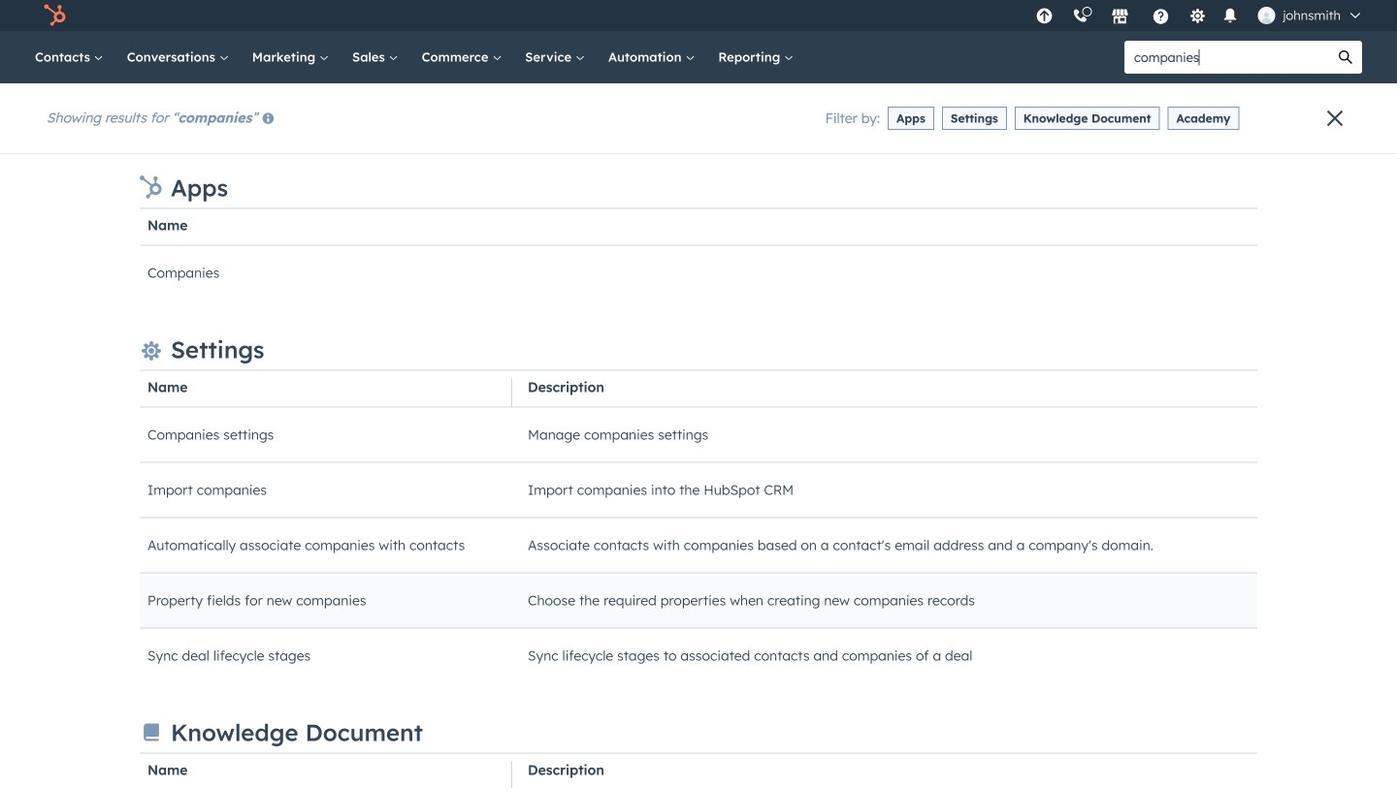 Task type: vqa. For each thing, say whether or not it's contained in the screenshot.
Marketplaces Image
yes



Task type: describe. For each thing, give the bounding box(es) containing it.
marketplaces image
[[1111, 9, 1129, 26]]

[object object] complete progress bar
[[1020, 328, 1065, 334]]

user guides element
[[181, 83, 379, 294]]



Task type: locate. For each thing, give the bounding box(es) containing it.
Search HubSpot search field
[[1125, 41, 1329, 74]]

menu
[[1026, 0, 1374, 31]]

progress bar
[[410, 149, 932, 169]]

john smith image
[[1258, 7, 1275, 24]]



